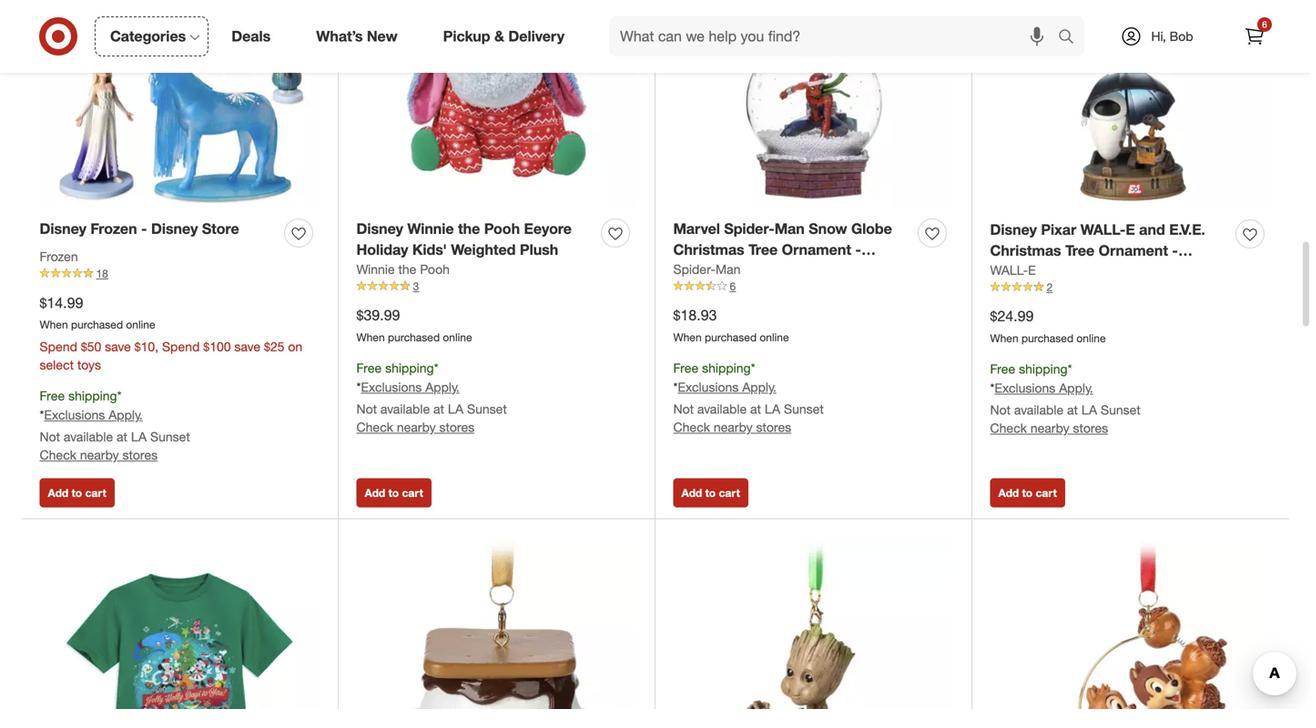 Task type: vqa. For each thing, say whether or not it's contained in the screenshot.
the bottommost SPIDER-
yes



Task type: locate. For each thing, give the bounding box(es) containing it.
holiday
[[356, 241, 408, 259]]

1 horizontal spatial man
[[775, 220, 805, 238]]

free down $18.93
[[673, 360, 699, 376]]

6 link down snow
[[673, 278, 954, 294]]

shipping down toys
[[68, 388, 117, 404]]

0 horizontal spatial frozen
[[40, 249, 78, 265]]

exclusions apply. link down $18.93 when purchased online at top
[[678, 379, 776, 395]]

online inside $24.99 when purchased online
[[1077, 331, 1106, 345]]

exclusions for $24.99
[[995, 380, 1056, 396]]

disney winnie the pooh eeyore holiday kids' weighted plush image
[[356, 0, 637, 208], [356, 0, 637, 208]]

0 vertical spatial man
[[775, 220, 805, 238]]

free shipping * * exclusions apply. not available at la sunset check nearby stores for $18.93
[[673, 360, 824, 435]]

1 vertical spatial winnie
[[356, 261, 395, 277]]

spend up select
[[40, 339, 77, 355]]

save left '$25'
[[234, 339, 260, 355]]

la for $24.99
[[1082, 402, 1097, 418]]

online up "$10,"
[[126, 318, 155, 332]]

store up $18.93 when purchased online at top
[[724, 262, 760, 279]]

add to cart button for $24.99
[[990, 478, 1065, 507]]

the up "3"
[[398, 261, 416, 277]]

1 horizontal spatial spend
[[162, 339, 200, 355]]

1 horizontal spatial pooh
[[484, 220, 520, 238]]

spend right "$10,"
[[162, 339, 200, 355]]

online for $14.99
[[126, 318, 155, 332]]

hi,
[[1151, 28, 1166, 44]]

0 horizontal spatial wall-
[[990, 262, 1028, 278]]

0 vertical spatial pooh
[[484, 220, 520, 238]]

4 add to cart from the left
[[998, 486, 1057, 500]]

1 horizontal spatial 6 link
[[1235, 16, 1275, 56]]

man left snow
[[775, 220, 805, 238]]

disney
[[40, 220, 86, 238], [151, 220, 198, 238], [356, 220, 403, 238], [990, 221, 1037, 239], [673, 262, 720, 279], [990, 263, 1037, 280]]

add to cart for $14.99
[[48, 486, 106, 500]]

disney pixar wall-e and e.v.e. christmas tree ornament - disney store image
[[990, 0, 1272, 209], [990, 0, 1272, 209]]

apply.
[[425, 379, 460, 395], [742, 379, 776, 395], [1059, 380, 1093, 396], [109, 407, 143, 423]]

exclusions for $39.99
[[361, 379, 422, 395]]

disney down marvel
[[673, 262, 720, 279]]

at for $39.99
[[433, 401, 444, 417]]

to for $18.93
[[705, 486, 716, 500]]

christmas
[[673, 241, 744, 259], [990, 242, 1061, 259]]

online for $39.99
[[443, 330, 472, 344]]

1 vertical spatial 6 link
[[673, 278, 954, 294]]

shipping for $24.99
[[1019, 361, 1068, 377]]

0 horizontal spatial store
[[724, 262, 760, 279]]

3 to from the left
[[705, 486, 716, 500]]

winnie
[[407, 220, 454, 238], [356, 261, 395, 277]]

e
[[1126, 221, 1135, 239], [1028, 262, 1036, 278]]

online down 3 link
[[443, 330, 472, 344]]

new
[[367, 27, 398, 45]]

winnie down holiday
[[356, 261, 395, 277]]

0 vertical spatial the
[[458, 220, 480, 238]]

e up $24.99 on the right top
[[1028, 262, 1036, 278]]

1 horizontal spatial wall-
[[1081, 221, 1126, 239]]

shipping down $39.99 when purchased online
[[385, 360, 434, 376]]

1 horizontal spatial christmas
[[990, 242, 1061, 259]]

ornament down snow
[[782, 241, 851, 259]]

2 spend from the left
[[162, 339, 200, 355]]

ornament down and
[[1099, 242, 1168, 259]]

frozen up 18 at the top
[[90, 220, 137, 238]]

not for $24.99
[[990, 402, 1011, 418]]

save right $50
[[105, 339, 131, 355]]

pooh
[[484, 220, 520, 238], [420, 261, 450, 277]]

online
[[126, 318, 155, 332], [443, 330, 472, 344], [760, 330, 789, 344], [1077, 331, 1106, 345]]

deals link
[[216, 16, 293, 56]]

the
[[458, 220, 480, 238], [398, 261, 416, 277]]

snow
[[809, 220, 847, 238]]

0 vertical spatial e
[[1126, 221, 1135, 239]]

hi, bob
[[1151, 28, 1193, 44]]

0 horizontal spatial spend
[[40, 339, 77, 355]]

e inside 'link'
[[1028, 262, 1036, 278]]

online down 2 link
[[1077, 331, 1106, 345]]

0 horizontal spatial save
[[105, 339, 131, 355]]

* down select
[[40, 407, 44, 423]]

4 add to cart button from the left
[[990, 478, 1065, 507]]

christmas inside marvel spider-man snow globe christmas tree ornament - disney store
[[673, 241, 744, 259]]

purchased up $50
[[71, 318, 123, 332]]

purchased down $24.99 on the right top
[[1022, 331, 1074, 345]]

when down $18.93
[[673, 330, 702, 344]]

la for $18.93
[[765, 401, 780, 417]]

disney winnie the pooh eeyore holiday kids' weighted plush link
[[356, 219, 594, 260]]

disney up 18 link
[[151, 220, 198, 238]]

when for $18.93
[[673, 330, 702, 344]]

available down $18.93 when purchased online at top
[[697, 401, 747, 417]]

cart for $14.99
[[85, 486, 106, 500]]

frozen up $14.99
[[40, 249, 78, 265]]

online inside $18.93 when purchased online
[[760, 330, 789, 344]]

1 spend from the left
[[40, 339, 77, 355]]

when down $14.99
[[40, 318, 68, 332]]

exclusions
[[361, 379, 422, 395], [678, 379, 739, 395], [995, 380, 1056, 396], [44, 407, 105, 423]]

purchased
[[71, 318, 123, 332], [388, 330, 440, 344], [705, 330, 757, 344], [1022, 331, 1074, 345]]

winnie the pooh
[[356, 261, 450, 277]]

ornament
[[782, 241, 851, 259], [1099, 242, 1168, 259]]

- inside marvel spider-man snow globe christmas tree ornament - disney store
[[855, 241, 861, 259]]

$39.99
[[356, 306, 400, 324]]

online for $24.99
[[1077, 331, 1106, 345]]

exclusions apply. link down $24.99 when purchased online
[[995, 380, 1093, 396]]

exclusions for $18.93
[[678, 379, 739, 395]]

exclusions apply. link for $39.99
[[361, 379, 460, 395]]

nearby
[[397, 419, 436, 435], [714, 419, 753, 435], [1031, 420, 1070, 436], [80, 447, 119, 463]]

exclusions apply. link
[[361, 379, 460, 395], [678, 379, 776, 395], [995, 380, 1093, 396], [44, 407, 143, 423]]

* down $39.99 when purchased online
[[434, 360, 438, 376]]

not
[[356, 401, 377, 417], [673, 401, 694, 417], [990, 402, 1011, 418], [40, 429, 60, 445]]

store down pixar
[[1041, 263, 1077, 280]]

0 horizontal spatial ornament
[[782, 241, 851, 259]]

1 save from the left
[[105, 339, 131, 355]]

tree inside marvel spider-man snow globe christmas tree ornament - disney store
[[749, 241, 778, 259]]

0 horizontal spatial tree
[[749, 241, 778, 259]]

1 horizontal spatial the
[[458, 220, 480, 238]]

sunset for $24.99
[[1101, 402, 1141, 418]]

spider- down marvel
[[673, 261, 716, 277]]

2 horizontal spatial -
[[1172, 242, 1178, 259]]

categories link
[[95, 16, 209, 56]]

$24.99 when purchased online
[[990, 307, 1106, 345]]

disney munchlings baked treats baymax s'more christmas tree ornament - disney store image
[[356, 537, 637, 709], [356, 537, 637, 709]]

spider- inside marvel spider-man snow globe christmas tree ornament - disney store
[[724, 220, 775, 238]]

disney inside disney winnie the pooh eeyore holiday kids' weighted plush
[[356, 220, 403, 238]]

1 vertical spatial the
[[398, 261, 416, 277]]

$24.99
[[990, 307, 1034, 325]]

0 horizontal spatial 6
[[730, 279, 736, 293]]

marvel spider-man snow globe christmas tree ornament - disney store image
[[673, 0, 954, 208], [673, 0, 954, 208]]

pickup & delivery link
[[428, 16, 587, 56]]

man down marvel
[[716, 261, 741, 277]]

1 vertical spatial e
[[1028, 262, 1036, 278]]

- inside disney pixar wall-e and e.v.e. christmas tree ornament - disney store
[[1172, 242, 1178, 259]]

disney frozen - disney store link
[[40, 219, 239, 239]]

0 vertical spatial 6
[[1262, 19, 1267, 30]]

globe
[[851, 220, 892, 238]]

wall- up $24.99 on the right top
[[990, 262, 1028, 278]]

1 vertical spatial wall-
[[990, 262, 1028, 278]]

1 horizontal spatial winnie
[[407, 220, 454, 238]]

1 add from the left
[[48, 486, 69, 500]]

the up weighted
[[458, 220, 480, 238]]

available
[[381, 401, 430, 417], [697, 401, 747, 417], [1014, 402, 1064, 418], [64, 429, 113, 445]]

apply. down $18.93 when purchased online at top
[[742, 379, 776, 395]]

shipping down $24.99 when purchased online
[[1019, 361, 1068, 377]]

purchased down $18.93
[[705, 330, 757, 344]]

What can we help you find? suggestions appear below search field
[[609, 16, 1063, 56]]

disney frozen - disney store image
[[40, 0, 320, 208], [40, 0, 320, 208]]

disney chip 'n dale christmas tree ornament - disney store image
[[990, 537, 1272, 709], [990, 537, 1272, 709]]

1 cart from the left
[[85, 486, 106, 500]]

disney up wall-e
[[990, 221, 1037, 239]]

apply. down $24.99 when purchased online
[[1059, 380, 1093, 396]]

1 horizontal spatial save
[[234, 339, 260, 355]]

0 horizontal spatial the
[[398, 261, 416, 277]]

3 cart from the left
[[719, 486, 740, 500]]

stores
[[439, 419, 475, 435], [756, 419, 791, 435], [1073, 420, 1108, 436], [122, 447, 158, 463]]

save
[[105, 339, 131, 355], [234, 339, 260, 355]]

1 vertical spatial man
[[716, 261, 741, 277]]

1 horizontal spatial store
[[1041, 263, 1077, 280]]

add
[[48, 486, 69, 500], [365, 486, 385, 500], [682, 486, 702, 500], [998, 486, 1019, 500]]

6
[[1262, 19, 1267, 30], [730, 279, 736, 293]]

when down $24.99 on the right top
[[990, 331, 1019, 345]]

wall-
[[1081, 221, 1126, 239], [990, 262, 1028, 278]]

winnie up kids'
[[407, 220, 454, 238]]

purchased inside $24.99 when purchased online
[[1022, 331, 1074, 345]]

0 horizontal spatial pooh
[[420, 261, 450, 277]]

purchased for $14.99
[[71, 318, 123, 332]]

exclusions down $39.99 when purchased online
[[361, 379, 422, 395]]

tree inside disney pixar wall-e and e.v.e. christmas tree ornament - disney store
[[1065, 242, 1095, 259]]

3 add to cart button from the left
[[673, 478, 748, 507]]

3 link
[[356, 278, 637, 294]]

0 vertical spatial wall-
[[1081, 221, 1126, 239]]

disney winnie the pooh eeyore holiday kids' weighted plush
[[356, 220, 572, 259]]

pooh up weighted
[[484, 220, 520, 238]]

0 horizontal spatial e
[[1028, 262, 1036, 278]]

6 down spider-man "link"
[[730, 279, 736, 293]]

at for $18.93
[[750, 401, 761, 417]]

wall- right pixar
[[1081, 221, 1126, 239]]

christmas up wall-e
[[990, 242, 1061, 259]]

stores for $39.99
[[439, 419, 475, 435]]

plush
[[520, 241, 558, 259]]

1 horizontal spatial tree
[[1065, 242, 1095, 259]]

1 to from the left
[[72, 486, 82, 500]]

3 add to cart from the left
[[682, 486, 740, 500]]

apply. for $18.93
[[742, 379, 776, 395]]

*
[[434, 360, 438, 376], [751, 360, 755, 376], [1068, 361, 1072, 377], [356, 379, 361, 395], [673, 379, 678, 395], [990, 380, 995, 396], [117, 388, 122, 404], [40, 407, 44, 423]]

0 vertical spatial winnie
[[407, 220, 454, 238]]

0 horizontal spatial man
[[716, 261, 741, 277]]

6 right "bob"
[[1262, 19, 1267, 30]]

1 vertical spatial frozen
[[40, 249, 78, 265]]

shipping down $18.93 when purchased online at top
[[702, 360, 751, 376]]

apply. for $24.99
[[1059, 380, 1093, 396]]

purchased inside $39.99 when purchased online
[[388, 330, 440, 344]]

sunset
[[467, 401, 507, 417], [784, 401, 824, 417], [1101, 402, 1141, 418], [150, 429, 190, 445]]

0 horizontal spatial spider-
[[673, 261, 716, 277]]

exclusions down $18.93 when purchased online at top
[[678, 379, 739, 395]]

when inside $24.99 when purchased online
[[990, 331, 1019, 345]]

disney frozen - disney store
[[40, 220, 239, 238]]

1 vertical spatial pooh
[[420, 261, 450, 277]]

e inside disney pixar wall-e and e.v.e. christmas tree ornament - disney store
[[1126, 221, 1135, 239]]

* down $18.93 when purchased online at top
[[751, 360, 755, 376]]

online inside the "$14.99 when purchased online spend $50 save $10, spend $100 save $25 on select toys"
[[126, 318, 155, 332]]

when
[[40, 318, 68, 332], [356, 330, 385, 344], [673, 330, 702, 344], [990, 331, 1019, 345]]

when inside the "$14.99 when purchased online spend $50 save $10, spend $100 save $25 on select toys"
[[40, 318, 68, 332]]

disney up holiday
[[356, 220, 403, 238]]

nearby for $24.99
[[1031, 420, 1070, 436]]

online down marvel spider-man snow globe christmas tree ornament - disney store
[[760, 330, 789, 344]]

when for $24.99
[[990, 331, 1019, 345]]

add to cart button
[[40, 478, 115, 507], [356, 478, 431, 507], [673, 478, 748, 507], [990, 478, 1065, 507]]

deals
[[231, 27, 271, 45]]

disney inside marvel spider-man snow globe christmas tree ornament - disney store
[[673, 262, 720, 279]]

exclusions apply. link down $39.99 when purchased online
[[361, 379, 460, 395]]

shipping
[[385, 360, 434, 376], [702, 360, 751, 376], [1019, 361, 1068, 377], [68, 388, 117, 404]]

nearby for $18.93
[[714, 419, 753, 435]]

4 to from the left
[[1022, 486, 1033, 500]]

4 add from the left
[[998, 486, 1019, 500]]

spider-man
[[673, 261, 741, 277]]

check for $18.93
[[673, 419, 710, 435]]

nearby for $39.99
[[397, 419, 436, 435]]

- up 18 link
[[141, 220, 147, 238]]

when inside $18.93 when purchased online
[[673, 330, 702, 344]]

to for $39.99
[[388, 486, 399, 500]]

shipping for $39.99
[[385, 360, 434, 376]]

0 vertical spatial frozen
[[90, 220, 137, 238]]

spider- right marvel
[[724, 220, 775, 238]]

available for $18.93
[[697, 401, 747, 417]]

1 vertical spatial spider-
[[673, 261, 716, 277]]

4 cart from the left
[[1036, 486, 1057, 500]]

cart for $18.93
[[719, 486, 740, 500]]

add to cart button for $18.93
[[673, 478, 748, 507]]

add to cart button for $39.99
[[356, 478, 431, 507]]

man
[[775, 220, 805, 238], [716, 261, 741, 277]]

store inside marvel spider-man snow globe christmas tree ornament - disney store
[[724, 262, 760, 279]]

0 horizontal spatial 6 link
[[673, 278, 954, 294]]

free shipping * * exclusions apply. not available at la sunset check nearby stores down $39.99 when purchased online
[[356, 360, 507, 435]]

free shipping * * exclusions apply. not available at la sunset check nearby stores
[[356, 360, 507, 435], [673, 360, 824, 435], [990, 361, 1141, 436], [40, 388, 190, 463]]

purchased down '$39.99'
[[388, 330, 440, 344]]

e left and
[[1126, 221, 1135, 239]]

pooh down kids'
[[420, 261, 450, 277]]

boys' disney classics do christmas graphic short sleeve t-shirt - green - disney store image
[[40, 537, 320, 709], [40, 537, 320, 709]]

check
[[356, 419, 393, 435], [673, 419, 710, 435], [990, 420, 1027, 436], [40, 447, 76, 463]]

-
[[141, 220, 147, 238], [855, 241, 861, 259], [1172, 242, 1178, 259]]

2 to from the left
[[388, 486, 399, 500]]

free shipping * * exclusions apply. not available at la sunset check nearby stores down $18.93 when purchased online at top
[[673, 360, 824, 435]]

exclusions down $24.99 when purchased online
[[995, 380, 1056, 396]]

2 add to cart from the left
[[365, 486, 423, 500]]

apply. down $39.99 when purchased online
[[425, 379, 460, 395]]

1 horizontal spatial spider-
[[724, 220, 775, 238]]

categories
[[110, 27, 186, 45]]

free down $24.99 on the right top
[[990, 361, 1015, 377]]

2 cart from the left
[[402, 486, 423, 500]]

&
[[494, 27, 504, 45]]

2 add to cart button from the left
[[356, 478, 431, 507]]

0 horizontal spatial christmas
[[673, 241, 744, 259]]

free shipping * * exclusions apply. not available at la sunset check nearby stores for $39.99
[[356, 360, 507, 435]]

- down globe
[[855, 241, 861, 259]]

available down $39.99 when purchased online
[[381, 401, 430, 417]]

1 add to cart button from the left
[[40, 478, 115, 507]]

frozen link
[[40, 248, 78, 266]]

what's new link
[[301, 16, 420, 56]]

1 horizontal spatial frozen
[[90, 220, 137, 238]]

3 add from the left
[[682, 486, 702, 500]]

cart
[[85, 486, 106, 500], [402, 486, 423, 500], [719, 486, 740, 500], [1036, 486, 1057, 500]]

marvel baby groot christmas tree ornament - disney store image
[[673, 537, 954, 709], [673, 537, 954, 709]]

purchased inside the "$14.99 when purchased online spend $50 save $10, spend $100 save $25 on select toys"
[[71, 318, 123, 332]]

tree
[[749, 241, 778, 259], [1065, 242, 1095, 259]]

add to cart
[[48, 486, 106, 500], [365, 486, 423, 500], [682, 486, 740, 500], [998, 486, 1057, 500]]

disney up frozen link
[[40, 220, 86, 238]]

kids'
[[412, 241, 447, 259]]

free down '$39.99'
[[356, 360, 382, 376]]

la
[[448, 401, 464, 417], [765, 401, 780, 417], [1082, 402, 1097, 418], [131, 429, 147, 445]]

christmas inside disney pixar wall-e and e.v.e. christmas tree ornament - disney store
[[990, 242, 1061, 259]]

exclusions down toys
[[44, 407, 105, 423]]

1 horizontal spatial -
[[855, 241, 861, 259]]

free shipping * * exclusions apply. not available at la sunset check nearby stores down $24.99 when purchased online
[[990, 361, 1141, 436]]

christmas up spider-man
[[673, 241, 744, 259]]

1 horizontal spatial e
[[1126, 221, 1135, 239]]

2 add from the left
[[365, 486, 385, 500]]

available down $24.99 when purchased online
[[1014, 402, 1064, 418]]

frozen
[[90, 220, 137, 238], [40, 249, 78, 265]]

wall-e link
[[990, 261, 1036, 279]]

wall- inside 'link'
[[990, 262, 1028, 278]]

check nearby stores button
[[356, 418, 475, 437], [673, 418, 791, 437], [990, 419, 1108, 438], [40, 446, 158, 464]]

when down '$39.99'
[[356, 330, 385, 344]]

1 add to cart from the left
[[48, 486, 106, 500]]

- down e.v.e. at the right of the page
[[1172, 242, 1178, 259]]

check for $24.99
[[990, 420, 1027, 436]]

store
[[724, 262, 760, 279], [1041, 263, 1077, 280]]

apply. for $39.99
[[425, 379, 460, 395]]

at
[[433, 401, 444, 417], [750, 401, 761, 417], [1067, 402, 1078, 418], [117, 429, 127, 445]]

2 link
[[990, 279, 1272, 295]]

free shipping * * exclusions apply. not available at la sunset check nearby stores down toys
[[40, 388, 190, 463]]

spend
[[40, 339, 77, 355], [162, 339, 200, 355]]

6 link right "bob"
[[1235, 16, 1275, 56]]

0 vertical spatial spider-
[[724, 220, 775, 238]]

1 horizontal spatial ornament
[[1099, 242, 1168, 259]]

purchased inside $18.93 when purchased online
[[705, 330, 757, 344]]

when inside $39.99 when purchased online
[[356, 330, 385, 344]]

online inside $39.99 when purchased online
[[443, 330, 472, 344]]



Task type: describe. For each thing, give the bounding box(es) containing it.
weighted
[[451, 241, 516, 259]]

pickup
[[443, 27, 490, 45]]

to for $24.99
[[1022, 486, 1033, 500]]

add to cart for $18.93
[[682, 486, 740, 500]]

* down $18.93
[[673, 379, 678, 395]]

free down select
[[40, 388, 65, 404]]

purchased for $18.93
[[705, 330, 757, 344]]

online for $18.93
[[760, 330, 789, 344]]

la for $39.99
[[448, 401, 464, 417]]

$14.99
[[40, 294, 83, 312]]

18
[[96, 267, 108, 281]]

18 link
[[40, 266, 320, 282]]

$14.99 when purchased online spend $50 save $10, spend $100 save $25 on select toys
[[40, 294, 302, 373]]

search button
[[1050, 16, 1094, 60]]

not for $18.93
[[673, 401, 694, 417]]

3
[[413, 279, 419, 293]]

delivery
[[508, 27, 565, 45]]

apply. down "$10,"
[[109, 407, 143, 423]]

eeyore
[[524, 220, 572, 238]]

bob
[[1170, 28, 1193, 44]]

pooh inside disney winnie the pooh eeyore holiday kids' weighted plush
[[484, 220, 520, 238]]

stores for $18.93
[[756, 419, 791, 435]]

$18.93 when purchased online
[[673, 306, 789, 344]]

0 vertical spatial 6 link
[[1235, 16, 1275, 56]]

disney pixar wall-e and e.v.e. christmas tree ornament - disney store link
[[990, 220, 1229, 280]]

check for $39.99
[[356, 419, 393, 435]]

add to cart for $24.99
[[998, 486, 1057, 500]]

free for $24.99
[[990, 361, 1015, 377]]

free for $39.99
[[356, 360, 382, 376]]

exclusions apply. link for $18.93
[[678, 379, 776, 395]]

sunset for $39.99
[[467, 401, 507, 417]]

what's new
[[316, 27, 398, 45]]

cart for $24.99
[[1036, 486, 1057, 500]]

ornament inside marvel spider-man snow globe christmas tree ornament - disney store
[[782, 241, 851, 259]]

available down toys
[[64, 429, 113, 445]]

check nearby stores button for $24.99
[[990, 419, 1108, 438]]

check nearby stores button for $39.99
[[356, 418, 475, 437]]

winnie the pooh link
[[356, 260, 450, 278]]

* down '$39.99'
[[356, 379, 361, 395]]

winnie inside disney winnie the pooh eeyore holiday kids' weighted plush
[[407, 220, 454, 238]]

pickup & delivery
[[443, 27, 565, 45]]

free shipping * * exclusions apply. not available at la sunset check nearby stores for $24.99
[[990, 361, 1141, 436]]

stores for $24.99
[[1073, 420, 1108, 436]]

marvel spider-man snow globe christmas tree ornament - disney store link
[[673, 219, 911, 279]]

1 horizontal spatial 6
[[1262, 19, 1267, 30]]

ornament inside disney pixar wall-e and e.v.e. christmas tree ornament - disney store
[[1099, 242, 1168, 259]]

free for $18.93
[[673, 360, 699, 376]]

spider- inside spider-man "link"
[[673, 261, 716, 277]]

exclusions apply. link down toys
[[44, 407, 143, 423]]

store inside disney pixar wall-e and e.v.e. christmas tree ornament - disney store
[[1041, 263, 1077, 280]]

search
[[1050, 29, 1094, 47]]

$25
[[264, 339, 284, 355]]

store
[[202, 220, 239, 238]]

$39.99 when purchased online
[[356, 306, 472, 344]]

pixar
[[1041, 221, 1077, 239]]

sunset for $18.93
[[784, 401, 824, 417]]

spider-man link
[[673, 260, 741, 278]]

not for $39.99
[[356, 401, 377, 417]]

and
[[1139, 221, 1165, 239]]

marvel
[[673, 220, 720, 238]]

add for $14.99
[[48, 486, 69, 500]]

* down the "$14.99 when purchased online spend $50 save $10, spend $100 save $25 on select toys"
[[117, 388, 122, 404]]

select
[[40, 357, 74, 373]]

disney left 2 on the right of the page
[[990, 263, 1037, 280]]

$18.93
[[673, 306, 717, 324]]

when for $14.99
[[40, 318, 68, 332]]

toys
[[77, 357, 101, 373]]

cart for $39.99
[[402, 486, 423, 500]]

on
[[288, 339, 302, 355]]

man inside "link"
[[716, 261, 741, 277]]

the inside disney winnie the pooh eeyore holiday kids' weighted plush
[[458, 220, 480, 238]]

wall-e
[[990, 262, 1036, 278]]

0 horizontal spatial winnie
[[356, 261, 395, 277]]

e.v.e.
[[1169, 221, 1205, 239]]

0 horizontal spatial -
[[141, 220, 147, 238]]

shipping for $18.93
[[702, 360, 751, 376]]

$10,
[[134, 339, 159, 355]]

disney pixar wall-e and e.v.e. christmas tree ornament - disney store
[[990, 221, 1205, 280]]

add for $18.93
[[682, 486, 702, 500]]

marvel spider-man snow globe christmas tree ornament - disney store
[[673, 220, 892, 279]]

what's
[[316, 27, 363, 45]]

wall- inside disney pixar wall-e and e.v.e. christmas tree ornament - disney store
[[1081, 221, 1126, 239]]

add to cart for $39.99
[[365, 486, 423, 500]]

man inside marvel spider-man snow globe christmas tree ornament - disney store
[[775, 220, 805, 238]]

exclusions apply. link for $24.99
[[995, 380, 1093, 396]]

at for $24.99
[[1067, 402, 1078, 418]]

purchased for $39.99
[[388, 330, 440, 344]]

* down $24.99 on the right top
[[990, 380, 995, 396]]

add for $39.99
[[365, 486, 385, 500]]

purchased for $24.99
[[1022, 331, 1074, 345]]

$100
[[203, 339, 231, 355]]

1 vertical spatial 6
[[730, 279, 736, 293]]

to for $14.99
[[72, 486, 82, 500]]

* down $24.99 when purchased online
[[1068, 361, 1072, 377]]

available for $39.99
[[381, 401, 430, 417]]

available for $24.99
[[1014, 402, 1064, 418]]

$50
[[81, 339, 101, 355]]

2
[[1047, 280, 1053, 294]]

when for $39.99
[[356, 330, 385, 344]]

2 save from the left
[[234, 339, 260, 355]]

add for $24.99
[[998, 486, 1019, 500]]

check nearby stores button for $18.93
[[673, 418, 791, 437]]

add to cart button for $14.99
[[40, 478, 115, 507]]



